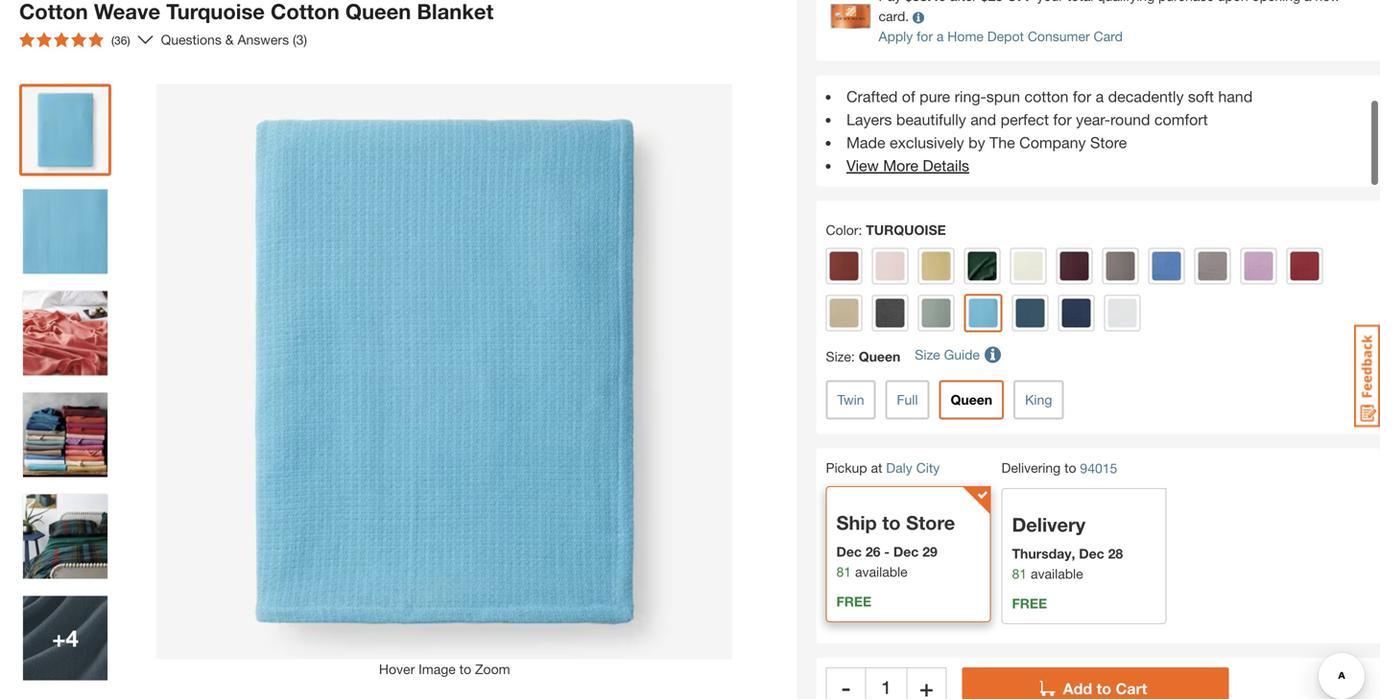 Task type: describe. For each thing, give the bounding box(es) containing it.
size guide
[[915, 347, 980, 363]]

available inside ship to store dec 26 - dec 29 81 available
[[855, 565, 908, 580]]

feedback link image
[[1355, 325, 1381, 428]]

daly city button
[[886, 460, 940, 476]]

slate gray image
[[876, 299, 905, 328]]

&
[[225, 32, 234, 47]]

king button
[[1014, 381, 1064, 420]]

1 horizontal spatial dec
[[894, 544, 919, 560]]

: for size
[[852, 349, 855, 365]]

delivering to 94015
[[1002, 460, 1118, 477]]

2 horizontal spatial for
[[1073, 87, 1092, 106]]

4
[[66, 625, 79, 652]]

questions & answers (3)
[[161, 32, 307, 47]]

card
[[1094, 28, 1123, 44]]

apply
[[879, 28, 913, 44]]

butterscotch image
[[922, 252, 951, 281]]

(36)
[[111, 34, 130, 47]]

add to cart button
[[963, 668, 1229, 700]]

layers
[[847, 110, 892, 129]]

king
[[1026, 392, 1053, 408]]

purchase
[[1159, 0, 1214, 4]]

color
[[826, 222, 859, 238]]

0 vertical spatial for
[[917, 28, 933, 44]]

image
[[419, 662, 456, 678]]

and
[[971, 110, 997, 129]]

consumer
[[1028, 28, 1090, 44]]

teal image
[[1016, 299, 1045, 328]]

red image
[[1291, 252, 1320, 281]]

questions
[[161, 32, 222, 47]]

beautifully
[[897, 110, 967, 129]]

(36) button
[[12, 24, 138, 55]]

twin
[[838, 392, 865, 408]]

available inside delivery thursday, dec 28 81 available
[[1031, 566, 1084, 582]]

to inside button
[[460, 662, 472, 678]]

pure
[[920, 87, 951, 106]]

hand
[[1219, 87, 1253, 106]]

: for color
[[859, 222, 863, 238]]

the company store bed blankets ko33 q turquoise e1.1 image
[[23, 190, 108, 274]]

white image
[[1109, 299, 1137, 328]]

zoom
[[475, 662, 510, 678]]

opening
[[1253, 0, 1301, 4]]

size for size guide
[[915, 347, 941, 363]]

a inside your total qualifying purchase upon opening a new card.
[[1305, 0, 1312, 4]]

ship
[[837, 512, 877, 535]]

apply now image
[[831, 4, 879, 29]]

city
[[917, 460, 940, 476]]

details
[[923, 157, 970, 175]]

add
[[1064, 680, 1093, 698]]

delivery
[[1012, 514, 1086, 537]]

26
[[866, 544, 881, 560]]

view more details link
[[847, 157, 970, 175]]

1 vertical spatial a
[[937, 28, 944, 44]]

made
[[847, 134, 886, 152]]

0 horizontal spatial dec
[[837, 544, 862, 560]]

qualifying
[[1098, 0, 1155, 4]]

year-
[[1076, 110, 1111, 129]]

-
[[885, 544, 890, 560]]

to for add
[[1097, 680, 1112, 698]]

thursday,
[[1012, 546, 1076, 562]]

ivory image
[[1014, 252, 1043, 281]]

to for ship
[[883, 512, 901, 535]]

sand image
[[830, 299, 859, 328]]

size guide button
[[915, 338, 1004, 373]]

the company store bed blankets ko33 q turquoise 64.0 image
[[23, 88, 108, 172]]

store inside ship to store dec 26 - dec 29 81 available
[[906, 512, 956, 535]]

the company store bed blankets ko33 q turquoise 40.2 image
[[23, 291, 108, 376]]

cotton
[[1025, 87, 1069, 106]]

twin button
[[826, 381, 876, 420]]

hover image to zoom button
[[157, 84, 733, 680]]

cart
[[1116, 680, 1148, 698]]

apply for a home depot consumer card
[[879, 28, 1123, 44]]

spun
[[987, 87, 1021, 106]]

pickup
[[826, 460, 868, 476]]

delivery thursday, dec 28 81 available
[[1012, 514, 1124, 582]]



Task type: locate. For each thing, give the bounding box(es) containing it.
queen down slate gray 'icon'
[[859, 349, 901, 365]]

81
[[837, 565, 852, 580], [1012, 566, 1027, 582]]

1 horizontal spatial free
[[1012, 596, 1048, 612]]

81 down the ship
[[837, 565, 852, 580]]

ring-
[[955, 87, 987, 106]]

dec inside delivery thursday, dec 28 81 available
[[1079, 546, 1105, 562]]

apply for a home depot consumer card link
[[879, 28, 1123, 44]]

for down info image
[[917, 28, 933, 44]]

94015 link
[[1081, 459, 1118, 479]]

daly
[[886, 460, 913, 476]]

a up year-
[[1096, 87, 1104, 106]]

0 horizontal spatial available
[[855, 565, 908, 580]]

crafted
[[847, 87, 898, 106]]

:
[[859, 222, 863, 238], [852, 349, 855, 365]]

94015
[[1081, 461, 1118, 477]]

pickup at daly city
[[826, 460, 940, 476]]

a left home
[[937, 28, 944, 44]]

upon
[[1218, 0, 1249, 4]]

turquoise
[[866, 222, 946, 238]]

to left the 94015
[[1065, 460, 1077, 476]]

queen down guide
[[951, 392, 993, 408]]

size : queen
[[826, 349, 901, 365]]

(36) link
[[12, 24, 153, 55]]

company
[[1020, 134, 1086, 152]]

hover
[[379, 662, 415, 678]]

available down 'thursday,'
[[1031, 566, 1084, 582]]

1 horizontal spatial size
[[915, 347, 941, 363]]

1 horizontal spatial for
[[1054, 110, 1072, 129]]

None field
[[867, 668, 907, 700]]

dec
[[837, 544, 862, 560], [894, 544, 919, 560], [1079, 546, 1105, 562]]

card.
[[879, 8, 909, 24]]

size left guide
[[915, 347, 941, 363]]

1 horizontal spatial queen
[[951, 392, 993, 408]]

store inside crafted of pure ring-spun cotton for a decadently soft hand layers beautifully and perfect for year-round comfort made exclusively by the company store view more details
[[1091, 134, 1127, 152]]

81 inside delivery thursday, dec 28 81 available
[[1012, 566, 1027, 582]]

answers
[[238, 32, 289, 47]]

full
[[897, 392, 918, 408]]

store down year-
[[1091, 134, 1127, 152]]

(3)
[[293, 32, 307, 47]]

queen inside button
[[951, 392, 993, 408]]

to inside delivering to 94015
[[1065, 460, 1077, 476]]

the company store bed blankets ko33 q turquoise 4f.5 image
[[23, 597, 108, 681]]

5 stars image
[[19, 32, 104, 47]]

to for delivering
[[1065, 460, 1077, 476]]

full button
[[886, 381, 930, 420]]

free for to
[[837, 594, 872, 610]]

81 inside ship to store dec 26 - dec 29 81 available
[[837, 565, 852, 580]]

to inside button
[[1097, 680, 1112, 698]]

queen button
[[940, 381, 1004, 420]]

the company store bed blankets ko33 q turquoise c3.4 image
[[23, 495, 108, 579]]

28
[[1109, 546, 1124, 562]]

1 horizontal spatial available
[[1031, 566, 1084, 582]]

1 horizontal spatial store
[[1091, 134, 1127, 152]]

round
[[1111, 110, 1151, 129]]

2 vertical spatial for
[[1054, 110, 1072, 129]]

81 down 'thursday,'
[[1012, 566, 1027, 582]]

store
[[1091, 134, 1127, 152], [906, 512, 956, 535]]

depot
[[988, 28, 1024, 44]]

size
[[915, 347, 941, 363], [826, 349, 852, 365]]

0 vertical spatial store
[[1091, 134, 1127, 152]]

for up the 'company'
[[1054, 110, 1072, 129]]

the company store bed blankets ko33 q turquoise a0.3 image
[[23, 393, 108, 478]]

auburn image
[[830, 252, 859, 281]]

29
[[923, 544, 938, 560]]

0 horizontal spatial size
[[826, 349, 852, 365]]

total
[[1068, 0, 1094, 4]]

1 vertical spatial for
[[1073, 87, 1092, 106]]

add to cart
[[1064, 680, 1148, 698]]

for up year-
[[1073, 87, 1092, 106]]

free
[[837, 594, 872, 610], [1012, 596, 1048, 612]]

new
[[1316, 0, 1341, 4]]

+ 4
[[52, 625, 79, 652]]

a
[[1305, 0, 1312, 4], [937, 28, 944, 44], [1096, 87, 1104, 106]]

thyme image
[[922, 299, 951, 328]]

0 horizontal spatial queen
[[859, 349, 901, 365]]

your total qualifying purchase upon opening a new card.
[[879, 0, 1341, 24]]

turquoise image
[[969, 299, 998, 328]]

1 vertical spatial queen
[[951, 392, 993, 408]]

home
[[948, 28, 984, 44]]

+
[[52, 625, 66, 652]]

free for thursday,
[[1012, 596, 1048, 612]]

0 vertical spatial queen
[[859, 349, 901, 365]]

blush image
[[876, 252, 905, 281]]

0 horizontal spatial a
[[937, 28, 944, 44]]

0 horizontal spatial store
[[906, 512, 956, 535]]

mocha image
[[1107, 252, 1135, 281]]

comfort
[[1155, 110, 1209, 129]]

2 horizontal spatial a
[[1305, 0, 1312, 4]]

queen
[[859, 349, 901, 365], [951, 392, 993, 408]]

: up twin
[[852, 349, 855, 365]]

at
[[871, 460, 883, 476]]

ship to store dec 26 - dec 29 81 available
[[837, 512, 956, 580]]

guide
[[944, 347, 980, 363]]

0 horizontal spatial :
[[852, 349, 855, 365]]

available down -
[[855, 565, 908, 580]]

0 vertical spatial :
[[859, 222, 863, 238]]

decadently
[[1109, 87, 1184, 106]]

1 vertical spatial store
[[906, 512, 956, 535]]

of
[[902, 87, 916, 106]]

more
[[884, 157, 919, 175]]

exclusively
[[890, 134, 965, 152]]

delivering
[[1002, 460, 1061, 476]]

to left zoom
[[460, 662, 472, 678]]

size down sand image
[[826, 349, 852, 365]]

a left new
[[1305, 0, 1312, 4]]

free down 'thursday,'
[[1012, 596, 1048, 612]]

1 horizontal spatial a
[[1096, 87, 1104, 106]]

2 vertical spatial a
[[1096, 87, 1104, 106]]

crafted of pure ring-spun cotton for a decadently soft hand layers beautifully and perfect for year-round comfort made exclusively by the company store view more details
[[847, 87, 1253, 175]]

soft
[[1189, 87, 1214, 106]]

mineral gray image
[[1199, 252, 1228, 281]]

to inside ship to store dec 26 - dec 29 81 available
[[883, 512, 901, 535]]

: up 'auburn' icon
[[859, 222, 863, 238]]

0 vertical spatial a
[[1305, 0, 1312, 4]]

view
[[847, 157, 879, 175]]

the
[[990, 134, 1016, 152]]

perfect
[[1001, 110, 1049, 129]]

dec left 28
[[1079, 546, 1105, 562]]

marine blue image
[[1153, 252, 1181, 281]]

size for size : queen
[[826, 349, 852, 365]]

1 horizontal spatial :
[[859, 222, 863, 238]]

a inside crafted of pure ring-spun cotton for a decadently soft hand layers beautifully and perfect for year-round comfort made exclusively by the company store view more details
[[1096, 87, 1104, 106]]

1 vertical spatial :
[[852, 349, 855, 365]]

1 horizontal spatial 81
[[1012, 566, 1027, 582]]

to right add
[[1097, 680, 1112, 698]]

to
[[1065, 460, 1077, 476], [883, 512, 901, 535], [460, 662, 472, 678], [1097, 680, 1112, 698]]

to up -
[[883, 512, 901, 535]]

info image
[[913, 12, 925, 23]]

merlot image
[[1060, 252, 1089, 281]]

dec right -
[[894, 544, 919, 560]]

2 horizontal spatial dec
[[1079, 546, 1105, 562]]

0 horizontal spatial for
[[917, 28, 933, 44]]

size inside button
[[915, 347, 941, 363]]

color : turquoise
[[826, 222, 946, 238]]

dec left 26
[[837, 544, 862, 560]]

0 horizontal spatial 81
[[837, 565, 852, 580]]

by
[[969, 134, 986, 152]]

your
[[1037, 0, 1064, 4]]

free down 26
[[837, 594, 872, 610]]

store up 29
[[906, 512, 956, 535]]

pale lilac image
[[1245, 252, 1274, 281]]

available
[[855, 565, 908, 580], [1031, 566, 1084, 582]]

true navy image
[[1062, 299, 1091, 328]]

0 horizontal spatial free
[[837, 594, 872, 610]]

hover image to zoom
[[379, 662, 510, 678]]

dark green image
[[968, 252, 997, 281]]



Task type: vqa. For each thing, say whether or not it's contained in the screenshot.
Baton
no



